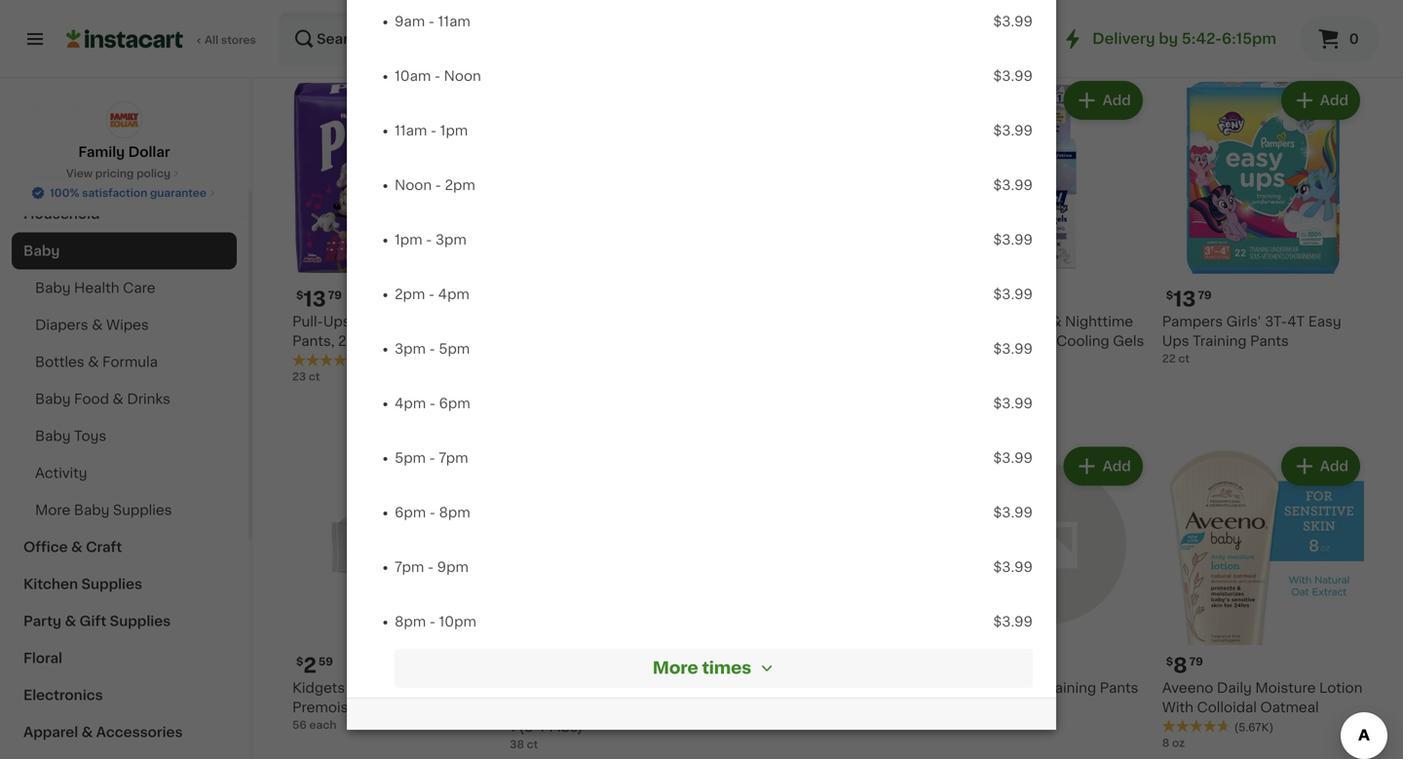 Task type: vqa. For each thing, say whether or not it's contained in the screenshot.
Best for Best seller
no



Task type: describe. For each thing, give the bounding box(es) containing it.
pampers girls' 3t-4t easy ups training pants 22 ct
[[1163, 315, 1342, 364]]

huggies for huggies little movers baby diapers, size 3 (16-28 lbs)
[[728, 681, 785, 695]]

$3.99 for 4pm
[[994, 288, 1033, 301]]

2t-
[[338, 335, 360, 348]]

likely out of stock button
[[292, 0, 494, 32]]

& inside huggies snug & dry newborn baby diapers, size 1 (8-14 lbs) 38 ct
[[609, 681, 620, 695]]

8pm - 10pm
[[395, 615, 477, 629]]

1
[[510, 720, 516, 734]]

formula
[[102, 355, 158, 369]]

craft
[[86, 540, 122, 554]]

13 for huggies little movers baby diapers, size 3 (16-28 lbs)
[[739, 655, 761, 676]]

4t-
[[955, 701, 978, 714]]

0 vertical spatial wipes
[[106, 318, 149, 332]]

$3.99 for 7pm
[[994, 451, 1033, 465]]

stock
[[382, 15, 413, 25]]

- inside kidgets boy's training pants - 4t-5t 56 ct
[[945, 701, 951, 714]]

daytime
[[989, 315, 1048, 329]]

1 vertical spatial 7pm
[[395, 560, 424, 574]]

add for 13
[[1321, 94, 1349, 107]]

girls' inside the "pull-ups girls' potty training pants, 2t-3t (16-34 lbs)"
[[354, 315, 389, 329]]

4t
[[1288, 315, 1305, 329]]

- for 6pm
[[430, 397, 436, 410]]

times
[[702, 660, 752, 676]]

little
[[788, 681, 823, 695]]

$24.19 element
[[945, 653, 1147, 678]]

lists link
[[12, 88, 237, 127]]

x
[[954, 391, 961, 402]]

6pm - 8pm
[[395, 506, 470, 520]]

100%
[[50, 188, 79, 198]]

10am - noon
[[395, 69, 481, 83]]

kitchen supplies link
[[12, 566, 237, 603]]

- for 8pm
[[430, 506, 436, 520]]

dry
[[624, 681, 648, 695]]

noon - 2pm
[[395, 178, 475, 192]]

orajel daytime & nighttime non-medicated cooling gels for teething
[[945, 315, 1145, 368]]

stores
[[221, 35, 256, 45]]

- for 11am
[[429, 15, 435, 28]]

lbs) inside the "pull-ups girls' potty training pants, 2t-3t (16-34 lbs)"
[[428, 335, 453, 348]]

0 horizontal spatial oz
[[988, 391, 1001, 402]]

0 horizontal spatial noon
[[395, 178, 432, 192]]

0 horizontal spatial 5pm
[[395, 451, 426, 465]]

0 vertical spatial supplies
[[113, 503, 172, 517]]

1 vertical spatial 1pm
[[395, 233, 423, 247]]

1 vertical spatial 11am
[[395, 124, 427, 137]]

lbs) inside huggies little movers baby diapers, size 3 (16-28 lbs) 25 ct
[[879, 701, 904, 714]]

gift
[[79, 615, 107, 628]]

care
[[123, 281, 155, 295]]

food
[[74, 392, 109, 406]]

ct right "23"
[[309, 372, 320, 382]]

$3.99 for 10pm
[[994, 615, 1033, 629]]

& left craft
[[71, 540, 83, 554]]

28
[[858, 701, 875, 714]]

diapers
[[35, 318, 88, 332]]

56 for premoistened
[[292, 720, 307, 730]]

& right diapers
[[92, 318, 103, 332]]

ct inside huggies little movers baby diapers, size 3 (16-28 lbs) 25 ct
[[744, 720, 755, 730]]

3pm - 5pm
[[395, 342, 470, 356]]

1 vertical spatial 8
[[1163, 738, 1170, 749]]

burnside
[[978, 32, 1046, 46]]

apparel & accessories
[[23, 726, 183, 739]]

kidgets for premoistened
[[292, 681, 345, 695]]

office & craft
[[23, 540, 122, 554]]

ct inside pampers girls' 3t-4t easy ups training pants 22 ct
[[1179, 354, 1190, 364]]

delivery
[[1093, 32, 1156, 46]]

baby toys
[[35, 429, 107, 443]]

(2.63k)
[[365, 356, 404, 367]]

79 for aveeno daily moisture lotion with colloidal oatmeal
[[1190, 656, 1204, 667]]

huggies for huggies snug & dry newborn baby diapers, size 1 (8-14 lbs)
[[510, 681, 567, 695]]

baby inside kidgets hand & face premoistened baby wipes 56 each
[[392, 701, 428, 714]]

snug
[[571, 681, 606, 695]]

- for 5pm
[[429, 342, 435, 356]]

face
[[403, 681, 433, 695]]

25
[[728, 720, 741, 730]]

0 vertical spatial 5pm
[[439, 342, 470, 356]]

apparel & accessories link
[[12, 714, 237, 751]]

orajel
[[945, 315, 986, 329]]

view
[[66, 168, 93, 179]]

cooling
[[1057, 335, 1110, 348]]

movers
[[827, 681, 877, 695]]

baby health care link
[[12, 270, 237, 307]]

training inside pampers girls' 3t-4t easy ups training pants 22 ct
[[1193, 335, 1247, 348]]

& right apparel on the left
[[81, 726, 93, 739]]

1 horizontal spatial 4pm
[[438, 288, 470, 301]]

0 horizontal spatial 2pm
[[395, 288, 425, 301]]

add for 8
[[1321, 460, 1349, 473]]

& inside orajel daytime & nighttime non-medicated cooling gels for teething
[[1051, 315, 1062, 329]]

office & craft link
[[12, 529, 237, 566]]

lotion
[[1320, 681, 1363, 695]]

family dollar link
[[78, 101, 170, 162]]

likely out of stock
[[312, 15, 413, 25]]

13 for pampers girls' 3t-4t easy ups training pants
[[1174, 289, 1196, 310]]

add button for 13
[[1284, 83, 1359, 118]]

size inside huggies snug & dry newborn baby diapers, size 1 (8-14 lbs) 38 ct
[[675, 701, 703, 714]]

lists
[[55, 101, 88, 115]]

0 vertical spatial 2pm
[[445, 178, 475, 192]]

guarantee
[[150, 188, 207, 198]]

100% satisfaction guarantee button
[[30, 181, 218, 201]]

training inside kidgets boy's training pants - 4t-5t 56 ct
[[1043, 681, 1097, 695]]

9am - 11am
[[395, 15, 471, 28]]

family dollar logo image
[[106, 101, 143, 138]]

79 for pampers girls' 3t-4t easy ups training pants
[[1198, 290, 1212, 301]]

ct inside kidgets boy's training pants - 4t-5t 56 ct
[[962, 720, 973, 730]]

1pm - 3pm
[[395, 233, 467, 247]]

diapers & wipes
[[35, 318, 149, 332]]

baby inside huggies snug & dry newborn baby diapers, size 1 (8-14 lbs) 38 ct
[[576, 701, 611, 714]]

59
[[319, 656, 333, 667]]

1 horizontal spatial 6pm
[[439, 397, 470, 410]]

party & gift supplies
[[23, 615, 171, 628]]

1 horizontal spatial 8
[[1174, 655, 1188, 676]]

$3.99 for 11am
[[994, 15, 1033, 28]]

- for 7pm
[[429, 451, 435, 465]]

apparel
[[23, 726, 78, 739]]

- for 10pm
[[430, 615, 436, 629]]

ups inside the "pull-ups girls' potty training pants, 2t-3t (16-34 lbs)"
[[323, 315, 350, 329]]

more for times
[[653, 660, 699, 676]]

ct inside huggies snug & dry newborn baby diapers, size 1 (8-14 lbs) 38 ct
[[527, 739, 538, 750]]

5:42-
[[1182, 32, 1222, 46]]

health
[[74, 281, 119, 295]]

3
[[820, 701, 829, 714]]

& left 'gift'
[[65, 615, 76, 628]]

$ 13 79 for huggies little movers baby diapers, size 3 (16-28 lbs)
[[731, 655, 777, 676]]

- for 9pm
[[428, 560, 434, 574]]

more times 
[[653, 660, 775, 676]]

0 button
[[1300, 16, 1380, 62]]

family
[[78, 145, 125, 159]]

view pricing policy link
[[66, 166, 182, 181]]

pants,
[[292, 335, 335, 348]]

& inside kidgets hand & face premoistened baby wipes 56 each
[[389, 681, 400, 695]]

$3.99 for 6pm
[[994, 397, 1033, 410]]

more for baby
[[35, 503, 70, 517]]

each
[[309, 720, 337, 730]]

dollar
[[128, 145, 170, 159]]

2 x 0.18 oz
[[945, 391, 1001, 402]]

add button for 8
[[1284, 449, 1359, 484]]

newborn
[[510, 701, 572, 714]]

- for 1pm
[[431, 124, 437, 137]]

pampers
[[1163, 315, 1223, 329]]

aveeno
[[1163, 681, 1214, 695]]

6:15pm
[[1222, 32, 1277, 46]]

moisture
[[1256, 681, 1316, 695]]

huggies little movers baby diapers, size 3 (16-28 lbs) 25 ct
[[728, 681, 916, 730]]



Task type: locate. For each thing, give the bounding box(es) containing it.
13 inside product "group"
[[1174, 289, 1196, 310]]

★★★★★
[[945, 10, 1013, 24], [945, 10, 1013, 24], [292, 353, 361, 367], [292, 353, 361, 367], [1163, 719, 1231, 733], [1163, 719, 1231, 733]]

56 inside kidgets hand & face premoistened baby wipes 56 each
[[292, 720, 307, 730]]

& right "food" at left
[[113, 392, 124, 406]]

56
[[292, 720, 307, 730], [945, 720, 959, 730]]

4pm up 3pm - 5pm
[[438, 288, 470, 301]]

more
[[35, 503, 70, 517], [653, 660, 699, 676]]

$ left  in the right bottom of the page
[[731, 656, 739, 667]]

7 $3.99 from the top
[[994, 342, 1033, 356]]

7pm left 9pm
[[395, 560, 424, 574]]

3 $3.99 from the top
[[994, 124, 1033, 137]]

10 $3.99 from the top
[[994, 506, 1033, 520]]

0 vertical spatial ups
[[323, 315, 350, 329]]

1 horizontal spatial $ 13 79
[[731, 655, 777, 676]]

1 horizontal spatial huggies
[[728, 681, 785, 695]]

add
[[1103, 94, 1131, 107], [1321, 94, 1349, 107], [450, 460, 479, 473], [1103, 460, 1131, 473], [1321, 460, 1349, 473]]

(16- down movers
[[832, 701, 858, 714]]

oz right 0.18
[[988, 391, 1001, 402]]

100% satisfaction guarantee
[[50, 188, 207, 198]]

1 diapers, from the left
[[728, 701, 784, 714]]

1 horizontal spatial size
[[788, 701, 816, 714]]

easy
[[1309, 315, 1342, 329]]

girls' inside pampers girls' 3t-4t easy ups training pants 22 ct
[[1227, 315, 1262, 329]]

1 horizontal spatial 8pm
[[439, 506, 470, 520]]

8 down the with
[[1163, 738, 1170, 749]]

ups up 22
[[1163, 335, 1190, 348]]

13 for pull-ups girls' potty training pants, 2t-3t (16-34 lbs)
[[303, 289, 326, 310]]

2pm - 4pm
[[395, 288, 470, 301]]

0 horizontal spatial 13
[[303, 289, 326, 310]]

(16- up the (2.63k)
[[381, 335, 407, 348]]

colloidal
[[1197, 701, 1257, 714]]

$ up pampers
[[1167, 290, 1174, 301]]

office
[[23, 540, 68, 554]]

$3.99
[[994, 15, 1033, 28], [994, 69, 1033, 83], [994, 124, 1033, 137], [994, 178, 1033, 192], [994, 233, 1033, 247], [994, 288, 1033, 301], [994, 342, 1033, 356], [994, 397, 1033, 410], [994, 451, 1033, 465], [994, 506, 1033, 520], [994, 560, 1033, 574], [994, 615, 1033, 629]]

4pm down the (2.63k)
[[395, 397, 426, 410]]

baby inside huggies little movers baby diapers, size 3 (16-28 lbs) 25 ct
[[881, 681, 916, 695]]

0 horizontal spatial 56
[[292, 720, 307, 730]]

kidgets up '4t-'
[[945, 681, 998, 695]]

2 horizontal spatial lbs)
[[879, 701, 904, 714]]

8 up aveeno
[[1174, 655, 1188, 676]]

holiday
[[23, 170, 78, 184]]

$3.99 for 9pm
[[994, 560, 1033, 574]]

1 vertical spatial 8pm
[[395, 615, 426, 629]]

79 for pull-ups girls' potty training pants, 2t-3t (16-34 lbs)
[[328, 290, 342, 301]]

baby down face
[[392, 701, 428, 714]]

huggies inside huggies little movers baby diapers, size 3 (16-28 lbs) 25 ct
[[728, 681, 785, 695]]

8pm up 9pm
[[439, 506, 470, 520]]

potty
[[392, 315, 430, 329]]

1 girls' from the left
[[354, 315, 389, 329]]

56 inside kidgets boy's training pants - 4t-5t 56 ct
[[945, 720, 959, 730]]

4 $3.99 from the top
[[994, 178, 1033, 192]]

1 horizontal spatial training
[[1043, 681, 1097, 695]]

delivery by 5:42-6:15pm
[[1093, 32, 1277, 46]]

0 vertical spatial 7pm
[[439, 451, 468, 465]]

1 huggies from the left
[[728, 681, 785, 695]]

0 vertical spatial oz
[[988, 391, 1001, 402]]

pull-ups girls' potty training pants, 2t-3t (16-34 lbs)
[[292, 315, 487, 348]]

0 vertical spatial pants
[[1251, 335, 1289, 348]]

more up office
[[35, 503, 70, 517]]

- right 9am
[[429, 15, 435, 28]]

79 up pampers
[[1198, 290, 1212, 301]]

$3.99 for 3pm
[[994, 233, 1033, 247]]

11am down 10am
[[395, 124, 427, 137]]

ups up 2t-
[[323, 315, 350, 329]]

wipes inside kidgets hand & face premoistened baby wipes 56 each
[[431, 701, 474, 714]]

79 for huggies little movers baby diapers, size 3 (16-28 lbs)
[[763, 656, 777, 667]]

more inside more times 
[[653, 660, 699, 676]]

- down 11am - 1pm
[[435, 178, 441, 192]]

0 horizontal spatial 11am
[[395, 124, 427, 137]]

1 vertical spatial 2pm
[[395, 288, 425, 301]]

1 vertical spatial 4pm
[[395, 397, 426, 410]]

2pm
[[445, 178, 475, 192], [395, 288, 425, 301]]

79 right times at bottom right
[[763, 656, 777, 667]]

0 vertical spatial 2
[[945, 391, 952, 402]]

$ 13 79
[[296, 289, 342, 310], [1167, 289, 1212, 310], [731, 655, 777, 676]]

0 vertical spatial 8
[[1174, 655, 1188, 676]]

add button for 2
[[413, 449, 489, 484]]

1 horizontal spatial (16-
[[832, 701, 858, 714]]

diapers, down dry
[[615, 701, 672, 714]]

56 left each
[[292, 720, 307, 730]]

79 up aveeno
[[1190, 656, 1204, 667]]

11am right 9am
[[438, 15, 471, 28]]

accessories
[[96, 726, 183, 739]]

1 56 from the left
[[292, 720, 307, 730]]

None search field
[[279, 12, 641, 66]]

0 horizontal spatial lbs)
[[428, 335, 453, 348]]

1 vertical spatial lbs)
[[879, 701, 904, 714]]

more baby supplies link
[[12, 492, 237, 529]]

- left 10pm
[[430, 615, 436, 629]]

electronics link
[[12, 677, 237, 714]]

0 vertical spatial 11am
[[438, 15, 471, 28]]

- left '4t-'
[[945, 701, 951, 714]]

8pm
[[439, 506, 470, 520], [395, 615, 426, 629]]

79 inside $ 8 79
[[1190, 656, 1204, 667]]

34
[[407, 335, 425, 348]]

avenue
[[1049, 32, 1106, 46]]

(16- inside the "pull-ups girls' potty training pants, 2t-3t (16-34 lbs)"
[[381, 335, 407, 348]]

56 for -
[[945, 720, 959, 730]]

lbs) right 14 at the bottom
[[558, 720, 583, 734]]

1 horizontal spatial pants
[[1251, 335, 1289, 348]]

baby down snug
[[576, 701, 611, 714]]

0 horizontal spatial 2
[[303, 655, 317, 676]]

1 horizontal spatial girls'
[[1227, 315, 1262, 329]]

6 $3.99 from the top
[[994, 288, 1033, 301]]

$ 13 79 up pampers
[[1167, 289, 1212, 310]]

- up 7pm - 9pm
[[430, 506, 436, 520]]

0 horizontal spatial wipes
[[106, 318, 149, 332]]

1 horizontal spatial oz
[[1173, 738, 1185, 749]]

4pm - 6pm
[[395, 397, 470, 410]]

-
[[429, 15, 435, 28], [435, 69, 441, 83], [431, 124, 437, 137], [435, 178, 441, 192], [426, 233, 432, 247], [429, 288, 435, 301], [429, 342, 435, 356], [430, 397, 436, 410], [429, 451, 435, 465], [430, 506, 436, 520], [428, 560, 434, 574], [430, 615, 436, 629], [945, 701, 951, 714]]

0 horizontal spatial kidgets
[[292, 681, 345, 695]]

ct down '4t-'
[[962, 720, 973, 730]]

2 girls' from the left
[[1227, 315, 1262, 329]]

size down more times  at bottom
[[675, 701, 703, 714]]

1 vertical spatial pants
[[1100, 681, 1139, 695]]

- up 2pm - 4pm
[[426, 233, 432, 247]]

2 left x
[[945, 391, 952, 402]]

12 $3.99 from the top
[[994, 615, 1033, 629]]

girls' up 3t
[[354, 315, 389, 329]]

2 $3.99 from the top
[[994, 69, 1033, 83]]

1 vertical spatial noon
[[395, 178, 432, 192]]

ct right 38
[[527, 739, 538, 750]]

- up the potty
[[429, 288, 435, 301]]

baby left toys
[[35, 429, 71, 443]]

- right 10am
[[435, 69, 441, 83]]

0 horizontal spatial diapers,
[[615, 701, 672, 714]]

8 oz
[[1163, 738, 1185, 749]]

activity
[[35, 466, 87, 480]]

2
[[945, 391, 952, 402], [303, 655, 317, 676]]

0 horizontal spatial size
[[675, 701, 703, 714]]

$ 13 79 for pull-ups girls' potty training pants, 2t-3t (16-34 lbs)
[[296, 289, 342, 310]]

5t
[[978, 701, 995, 714]]

79
[[328, 290, 342, 301], [1198, 290, 1212, 301], [763, 656, 777, 667], [1190, 656, 1204, 667]]

lbs) inside huggies snug & dry newborn baby diapers, size 1 (8-14 lbs) 38 ct
[[558, 720, 583, 734]]

13 up 25
[[739, 655, 761, 676]]

2 vertical spatial training
[[1043, 681, 1097, 695]]

0 vertical spatial (16-
[[381, 335, 407, 348]]

(4.16k)
[[1017, 13, 1054, 24]]

product group
[[945, 77, 1147, 404], [1163, 77, 1365, 367], [292, 443, 494, 733], [945, 443, 1147, 733], [1163, 443, 1365, 751]]

add for 2
[[450, 460, 479, 473]]

11 $3.99 from the top
[[994, 560, 1033, 574]]

diapers & wipes link
[[12, 307, 237, 344]]

1 horizontal spatial 7pm
[[439, 451, 468, 465]]

supplies
[[113, 503, 172, 517], [81, 578, 142, 591], [110, 615, 171, 628]]

2 horizontal spatial training
[[1193, 335, 1247, 348]]

1 horizontal spatial diapers,
[[728, 701, 784, 714]]

product group containing 8
[[1163, 443, 1365, 751]]

9am
[[395, 15, 425, 28]]

$ for huggies little movers baby diapers, size 3 (16-28 lbs)
[[731, 656, 739, 667]]

party
[[23, 615, 61, 628]]

wipes down face
[[431, 701, 474, 714]]

hand
[[349, 681, 385, 695]]

product group containing 2
[[292, 443, 494, 733]]

baby toys link
[[12, 418, 237, 455]]

ups inside pampers girls' 3t-4t easy ups training pants 22 ct
[[1163, 335, 1190, 348]]

product group containing 13
[[1163, 77, 1365, 367]]

diapers, inside huggies snug & dry newborn baby diapers, size 1 (8-14 lbs) 38 ct
[[615, 701, 672, 714]]

kidgets boy's training pants - 4t-5t 56 ct
[[945, 681, 1139, 730]]

2 56 from the left
[[945, 720, 959, 730]]

supplies inside 'link'
[[81, 578, 142, 591]]

& left face
[[389, 681, 400, 695]]

0 horizontal spatial pants
[[1100, 681, 1139, 695]]

79 up 2t-
[[328, 290, 342, 301]]

all
[[205, 35, 219, 45]]

1 vertical spatial ups
[[1163, 335, 1190, 348]]

1 vertical spatial 6pm
[[395, 506, 426, 520]]

0 horizontal spatial huggies
[[510, 681, 567, 695]]

huggies inside huggies snug & dry newborn baby diapers, size 1 (8-14 lbs) 38 ct
[[510, 681, 567, 695]]

ct
[[1179, 354, 1190, 364], [309, 372, 320, 382], [744, 720, 755, 730], [962, 720, 973, 730], [527, 739, 538, 750]]

2pm down 11am - 1pm
[[445, 178, 475, 192]]

14
[[539, 720, 554, 734]]

5 $3.99 from the top
[[994, 233, 1033, 247]]

add button
[[1066, 83, 1141, 118], [1284, 83, 1359, 118], [413, 449, 489, 484], [1066, 449, 1141, 484], [1284, 449, 1359, 484]]

& down $8.29 element
[[1051, 315, 1062, 329]]

- for 3pm
[[426, 233, 432, 247]]

kitchen
[[23, 578, 78, 591]]

size inside huggies little movers baby diapers, size 3 (16-28 lbs) 25 ct
[[788, 701, 816, 714]]

&
[[1051, 315, 1062, 329], [92, 318, 103, 332], [88, 355, 99, 369], [113, 392, 124, 406], [71, 540, 83, 554], [65, 615, 76, 628], [389, 681, 400, 695], [609, 681, 620, 695], [81, 726, 93, 739]]

520 south burnside avenue button
[[866, 12, 1106, 66]]

0 horizontal spatial 7pm
[[395, 560, 424, 574]]

$12.09 element
[[510, 653, 712, 678]]

0 horizontal spatial $ 13 79
[[296, 289, 342, 310]]

1 horizontal spatial 1pm
[[440, 124, 468, 137]]

0 horizontal spatial 3pm
[[395, 342, 426, 356]]

1 vertical spatial training
[[1193, 335, 1247, 348]]

3pm down the potty
[[395, 342, 426, 356]]

0 vertical spatial lbs)
[[428, 335, 453, 348]]

0 horizontal spatial (16-
[[381, 335, 407, 348]]

2 kidgets from the left
[[945, 681, 998, 695]]

training down $24.19 element at the bottom
[[1043, 681, 1097, 695]]

0 vertical spatial 3pm
[[436, 233, 467, 247]]

0 vertical spatial 8pm
[[439, 506, 470, 520]]

supplies down craft
[[81, 578, 142, 591]]

$ inside $ 2 59
[[296, 656, 303, 667]]

ct right 22
[[1179, 354, 1190, 364]]

ups
[[323, 315, 350, 329], [1163, 335, 1190, 348]]

- for 4pm
[[429, 288, 435, 301]]

of
[[368, 15, 380, 25]]

oatmeal
[[1261, 701, 1319, 714]]

ct right 25
[[744, 720, 755, 730]]

baby food & drinks link
[[12, 381, 237, 418]]

household
[[23, 207, 100, 221]]

baby right movers
[[881, 681, 916, 695]]

$ 13 79 up 25
[[731, 655, 777, 676]]

0 horizontal spatial 1pm
[[395, 233, 423, 247]]

kidgets down $ 2 59
[[292, 681, 345, 695]]

1 horizontal spatial 3pm
[[436, 233, 467, 247]]

lbs) right 28
[[879, 701, 904, 714]]

training up 3pm - 5pm
[[433, 315, 487, 329]]

2 vertical spatial lbs)
[[558, 720, 583, 734]]

boy's
[[1001, 681, 1039, 695]]

& right bottles
[[88, 355, 99, 369]]

$ for kidgets hand & face premoistened baby wipes
[[296, 656, 303, 667]]

gels
[[1113, 335, 1145, 348]]

1 vertical spatial 2
[[303, 655, 317, 676]]

1 horizontal spatial more
[[653, 660, 699, 676]]

1 horizontal spatial 56
[[945, 720, 959, 730]]

- left 9pm
[[428, 560, 434, 574]]

2 inside product "group"
[[303, 655, 317, 676]]

$ for pampers girls' 3t-4t easy ups training pants
[[1167, 290, 1174, 301]]

1 horizontal spatial wipes
[[431, 701, 474, 714]]

family dollar
[[78, 145, 170, 159]]

1 horizontal spatial noon
[[444, 69, 481, 83]]

38
[[510, 739, 524, 750]]

0 vertical spatial more
[[35, 503, 70, 517]]

$3.99 for 2pm
[[994, 178, 1033, 192]]

kidgets inside kidgets boy's training pants - 4t-5t 56 ct
[[945, 681, 998, 695]]

(8-
[[519, 720, 539, 734]]

instacart logo image
[[66, 27, 183, 51]]

$ 2 59
[[296, 655, 333, 676]]

drinks
[[127, 392, 170, 406]]

huggies up newborn
[[510, 681, 567, 695]]

1 vertical spatial 3pm
[[395, 342, 426, 356]]

8pm left 10pm
[[395, 615, 426, 629]]

0 horizontal spatial 6pm
[[395, 506, 426, 520]]

size down little
[[788, 701, 816, 714]]

1 horizontal spatial lbs)
[[558, 720, 583, 734]]

6pm down 3pm - 5pm
[[439, 397, 470, 410]]

1 horizontal spatial 5pm
[[439, 342, 470, 356]]

$3.99 for noon
[[994, 69, 1033, 83]]

2 horizontal spatial 13
[[1174, 289, 1196, 310]]

lbs) right 34
[[428, 335, 453, 348]]

- for 2pm
[[435, 178, 441, 192]]

1 horizontal spatial 11am
[[438, 15, 471, 28]]

$8.29 element
[[945, 287, 1147, 312]]

baby up craft
[[74, 503, 110, 517]]

noon up the 1pm - 3pm
[[395, 178, 432, 192]]

kidgets inside kidgets hand & face premoistened baby wipes 56 each
[[292, 681, 345, 695]]

oz inside product "group"
[[1173, 738, 1185, 749]]

supplies down kitchen supplies 'link'
[[110, 615, 171, 628]]

$3.99 for 1pm
[[994, 124, 1033, 137]]

nighttime
[[1066, 315, 1134, 329]]

1 $3.99 from the top
[[994, 15, 1033, 28]]

1 kidgets from the left
[[292, 681, 345, 695]]

520
[[897, 32, 927, 46]]

view pricing policy
[[66, 168, 171, 179]]

1 vertical spatial oz
[[1173, 738, 1185, 749]]

$3.99 for 8pm
[[994, 506, 1033, 520]]

0 vertical spatial 1pm
[[440, 124, 468, 137]]

activity link
[[12, 455, 237, 492]]

out
[[347, 15, 366, 25]]

girls' left the 3t- on the top of the page
[[1227, 315, 1262, 329]]

more left times at bottom right
[[653, 660, 699, 676]]

pants down the 3t- on the top of the page
[[1251, 335, 1289, 348]]

5pm right 34
[[439, 342, 470, 356]]

1 size from the left
[[788, 701, 816, 714]]

$ left '59'
[[296, 656, 303, 667]]

2 left '59'
[[303, 655, 317, 676]]

essentials
[[81, 170, 153, 184]]

2 diapers, from the left
[[615, 701, 672, 714]]

baby down bottles
[[35, 392, 71, 406]]

9 $3.99 from the top
[[994, 451, 1033, 465]]

2 horizontal spatial $ 13 79
[[1167, 289, 1212, 310]]

1 vertical spatial 5pm
[[395, 451, 426, 465]]

noon right 10am
[[444, 69, 481, 83]]

all stores link
[[66, 12, 257, 66]]

- down 3pm - 5pm
[[430, 397, 436, 410]]

$ for pull-ups girls' potty training pants, 2t-3t (16-34 lbs)
[[296, 290, 303, 301]]

2 huggies from the left
[[510, 681, 567, 695]]

6pm down 5pm - 7pm
[[395, 506, 426, 520]]

0 vertical spatial noon
[[444, 69, 481, 83]]

8 $3.99 from the top
[[994, 397, 1033, 410]]

3pm
[[436, 233, 467, 247], [395, 342, 426, 356]]

wipes up formula
[[106, 318, 149, 332]]

7pm down 4pm - 6pm
[[439, 451, 468, 465]]

$3.99 for 5pm
[[994, 342, 1033, 356]]

baby food & drinks
[[35, 392, 170, 406]]

& left dry
[[609, 681, 620, 695]]

pants left aveeno
[[1100, 681, 1139, 695]]

0 horizontal spatial more
[[35, 503, 70, 517]]

$ for aveeno daily moisture lotion with colloidal oatmeal
[[1167, 656, 1174, 667]]

2 vertical spatial supplies
[[110, 615, 171, 628]]

$ inside $ 8 79
[[1167, 656, 1174, 667]]

kidgets for -
[[945, 681, 998, 695]]

5pm up 6pm - 8pm
[[395, 451, 426, 465]]

1 vertical spatial more
[[653, 660, 699, 676]]

satisfaction
[[82, 188, 147, 198]]

- for noon
[[435, 69, 441, 83]]

0 vertical spatial training
[[433, 315, 487, 329]]

oz down the with
[[1173, 738, 1185, 749]]

23
[[292, 372, 306, 382]]

520 south burnside avenue
[[897, 32, 1106, 46]]

huggies down  in the right bottom of the page
[[728, 681, 785, 695]]

- right 34
[[429, 342, 435, 356]]

teething
[[968, 354, 1027, 368]]

1pm down the 10am - noon
[[440, 124, 468, 137]]

(16- inside huggies little movers baby diapers, size 3 (16-28 lbs) 25 ct
[[832, 701, 858, 714]]

2 size from the left
[[675, 701, 703, 714]]

1 horizontal spatial 2pm
[[445, 178, 475, 192]]

$ up aveeno
[[1167, 656, 1174, 667]]

$ 13 79 for pampers girls' 3t-4t easy ups training pants
[[1167, 289, 1212, 310]]

1 horizontal spatial 2
[[945, 391, 952, 402]]

1 horizontal spatial kidgets
[[945, 681, 998, 695]]

1 horizontal spatial 13
[[739, 655, 761, 676]]

0 horizontal spatial 4pm
[[395, 397, 426, 410]]

0 horizontal spatial training
[[433, 315, 487, 329]]

1 vertical spatial supplies
[[81, 578, 142, 591]]

pants inside kidgets boy's training pants - 4t-5t 56 ct
[[1100, 681, 1139, 695]]

baby up diapers
[[35, 281, 71, 295]]

training inside the "pull-ups girls' potty training pants, 2t-3t (16-34 lbs)"
[[433, 315, 487, 329]]

$ up 'pull-'
[[296, 290, 303, 301]]

2pm up the potty
[[395, 288, 425, 301]]

3pm down noon - 2pm
[[436, 233, 467, 247]]

supplies up the office & craft link
[[113, 503, 172, 517]]

0 horizontal spatial girls'
[[354, 315, 389, 329]]

0 horizontal spatial 8pm
[[395, 615, 426, 629]]

$ 13 79 up 'pull-'
[[296, 289, 342, 310]]

22
[[1163, 354, 1176, 364]]

baby down household on the top of the page
[[23, 244, 60, 258]]

diapers, inside huggies little movers baby diapers, size 3 (16-28 lbs) 25 ct
[[728, 701, 784, 714]]

1 vertical spatial wipes
[[431, 701, 474, 714]]

diapers, up 25
[[728, 701, 784, 714]]

toys
[[74, 429, 107, 443]]

0 horizontal spatial 8
[[1163, 738, 1170, 749]]

pants inside pampers girls' 3t-4t easy ups training pants 22 ct
[[1251, 335, 1289, 348]]

- up noon - 2pm
[[431, 124, 437, 137]]

8
[[1174, 655, 1188, 676], [1163, 738, 1170, 749]]



